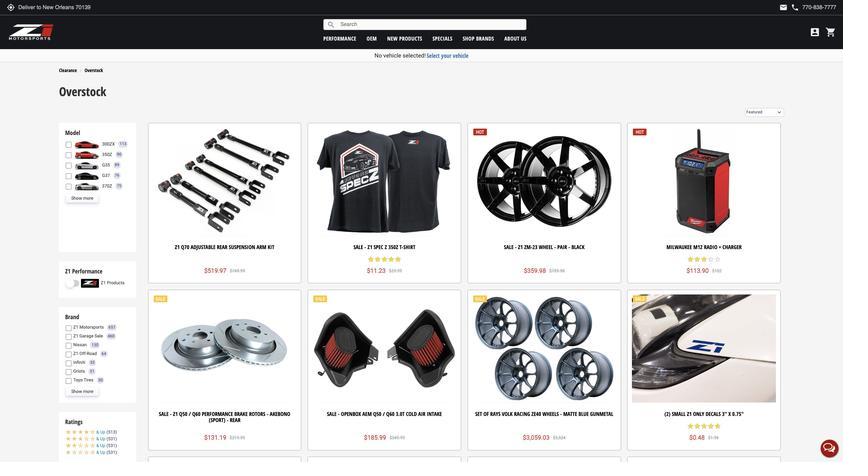 Task type: describe. For each thing, give the bounding box(es) containing it.
64
[[102, 352, 106, 357]]

3"
[[722, 411, 727, 418]]

about us link
[[505, 35, 527, 42]]

$185.99
[[364, 435, 386, 442]]

star star star star_border star_border
[[687, 256, 721, 263]]

$11.23
[[367, 267, 386, 275]]

$131.19
[[204, 435, 226, 442]]

1 531 from the top
[[108, 437, 115, 442]]

$219.99
[[230, 436, 245, 441]]

phone link
[[791, 3, 837, 12]]

q50 inside sale - z1 q50 / q60 performance brake rotors - akebono (sport) - rear
[[179, 411, 187, 418]]

sale - z1 spec z 350z t-shirt
[[354, 244, 416, 251]]

sale for sale - openbox aem q50 / q60 3.0t cold air intake
[[327, 411, 337, 418]]

2 q50 from the left
[[373, 411, 382, 418]]

shop brands
[[463, 35, 494, 42]]

blue
[[579, 411, 589, 418]]

more for model
[[83, 196, 93, 201]]

vehicle inside no vehicle selected! select your vehicle
[[384, 52, 401, 59]]

phone
[[791, 3, 799, 12]]

3 & up 531 from the top
[[96, 451, 115, 456]]

air
[[418, 411, 426, 418]]

370z
[[102, 184, 112, 189]]

z1 q70 adjustable rear suspension arm kit
[[175, 244, 275, 251]]

pair
[[558, 244, 567, 251]]

1 & up 531 from the top
[[96, 437, 115, 442]]

$152
[[712, 268, 722, 274]]

$519.97 $749.99
[[204, 267, 245, 275]]

select
[[427, 52, 440, 60]]

oem link
[[367, 35, 377, 42]]

$3,524
[[553, 436, 566, 441]]

g37
[[102, 173, 110, 178]]

infiniti
[[73, 360, 85, 366]]

3 & from the top
[[96, 444, 99, 449]]

z1 motorsports logo image
[[8, 24, 54, 41]]

z1 motorsports
[[73, 325, 104, 330]]

products
[[107, 281, 125, 286]]

toyo tires
[[73, 378, 93, 383]]

tires
[[84, 378, 93, 383]]

toyo
[[73, 378, 83, 383]]

z1 performance
[[65, 267, 103, 276]]

z1 garage sale
[[73, 334, 103, 339]]

& up 513
[[96, 430, 115, 435]]

no vehicle selected! select your vehicle
[[375, 52, 469, 60]]

aem
[[362, 411, 372, 418]]

513
[[108, 430, 115, 435]]

milwaukee
[[667, 244, 692, 251]]

g35
[[102, 163, 110, 168]]

wheel
[[539, 244, 553, 251]]

cold
[[406, 411, 417, 418]]

$113.90
[[687, 267, 709, 275]]

x
[[729, 411, 731, 418]]

mail phone
[[780, 3, 799, 12]]

no
[[375, 52, 382, 59]]

shopping_cart link
[[824, 27, 837, 38]]

1 horizontal spatial vehicle
[[453, 52, 469, 60]]

$113.90 $152
[[687, 267, 722, 275]]

shop
[[463, 35, 475, 42]]

account_box
[[810, 27, 821, 38]]

(sport)
[[209, 417, 226, 424]]

search
[[327, 21, 335, 29]]

oem
[[367, 35, 377, 42]]

new
[[387, 35, 398, 42]]

milwaukee m12 radio + charger
[[667, 244, 742, 251]]

brands
[[476, 35, 494, 42]]

sale for sale - z1 q50 / q60 performance brake rotors - akebono (sport) - rear
[[159, 411, 169, 418]]

1 horizontal spatial 350z
[[388, 244, 398, 251]]

volk
[[502, 411, 513, 418]]

4 up from the top
[[100, 451, 105, 456]]

clearance link
[[59, 67, 77, 73]]

z1 inside sale - z1 q50 / q60 performance brake rotors - akebono (sport) - rear
[[173, 411, 178, 418]]

+
[[719, 244, 722, 251]]

brand
[[65, 313, 79, 321]]

$359.98
[[524, 267, 546, 275]]

sale - z1 zm-23 wheel - pair - black
[[504, 244, 585, 251]]

account_box link
[[808, 27, 822, 38]]

nissan
[[73, 343, 87, 348]]

wheels
[[543, 411, 559, 418]]

clearance
[[59, 67, 77, 73]]

us
[[521, 35, 527, 42]]

35
[[90, 361, 95, 365]]

kit
[[268, 244, 275, 251]]

3 531 from the top
[[108, 451, 115, 456]]

small
[[672, 411, 686, 418]]

spec
[[374, 244, 383, 251]]

sale - z1 q50 / q60 performance brake rotors - akebono (sport) - rear
[[159, 411, 290, 424]]

show more button for brand
[[66, 388, 99, 397]]

z1 off-road
[[73, 352, 97, 357]]

show more button for model
[[66, 194, 99, 203]]

infiniti g37 coupe sedan convertible v36 cv36 hv36 skyline 2008 2009 2010 2011 2012 2013 3.7l vq37vhr z1 motorsports image
[[73, 172, 100, 180]]

$29.99
[[389, 268, 402, 274]]



Task type: locate. For each thing, give the bounding box(es) containing it.
1 vertical spatial show
[[71, 389, 82, 395]]

show for model
[[71, 196, 82, 201]]

$0.48
[[690, 435, 705, 442]]

2 q60 from the left
[[386, 411, 395, 418]]

show more for brand
[[71, 389, 93, 395]]

infiniti g35 coupe sedan v35 v36 skyline 2003 2004 2005 2006 2007 2008 3.5l vq35de revup rev up vq35hr z1 motorsports image
[[73, 161, 100, 170]]

racing
[[514, 411, 530, 418]]

set
[[475, 411, 482, 418]]

0 horizontal spatial vehicle
[[384, 52, 401, 59]]

m12
[[694, 244, 703, 251]]

star_border down 'radio' on the right of page
[[708, 256, 715, 263]]

model
[[65, 129, 80, 137]]

3 up from the top
[[100, 444, 105, 449]]

show more down 'toyo tires' on the bottom left of page
[[71, 389, 93, 395]]

350z
[[102, 152, 112, 157], [388, 244, 398, 251]]

1 vertical spatial 350z
[[388, 244, 398, 251]]

75
[[117, 184, 121, 189]]

1 q60 from the left
[[192, 411, 201, 418]]

2 show more from the top
[[71, 389, 93, 395]]

$349.99
[[390, 436, 405, 441]]

akebono
[[270, 411, 290, 418]]

0 vertical spatial overstock
[[85, 67, 103, 73]]

rays
[[490, 411, 501, 418]]

arm
[[257, 244, 266, 251]]

shirt
[[404, 244, 416, 251]]

rotors
[[249, 411, 265, 418]]

mail
[[780, 3, 788, 12]]

star star star star star for only
[[687, 424, 721, 430]]

1 horizontal spatial performance
[[202, 411, 233, 418]]

0 horizontal spatial rear
[[217, 244, 228, 251]]

0 vertical spatial show
[[71, 196, 82, 201]]

radio
[[704, 244, 718, 251]]

show down toyo
[[71, 389, 82, 395]]

nissan 350z z33 2003 2004 2005 2006 2007 2008 2009 vq35de 3.5l revup rev up vq35hr nismo z1 motorsports image
[[73, 150, 100, 159]]

2 more from the top
[[83, 389, 93, 395]]

1 show from the top
[[71, 196, 82, 201]]

q60 left 3.0t at the bottom of page
[[386, 411, 395, 418]]

0 vertical spatial 350z
[[102, 152, 112, 157]]

0 vertical spatial performance
[[72, 267, 103, 276]]

show more for model
[[71, 196, 93, 201]]

2 531 from the top
[[108, 444, 115, 449]]

more down tires
[[83, 389, 93, 395]]

rear right adjustable
[[217, 244, 228, 251]]

/
[[189, 411, 191, 418], [383, 411, 385, 418]]

0 horizontal spatial /
[[189, 411, 191, 418]]

2 vertical spatial 531
[[108, 451, 115, 456]]

0 vertical spatial star star star star star
[[368, 256, 402, 263]]

nissan 300zx z32 1990 1991 1992 1993 1994 1995 1996 vg30dett vg30de twin turbo non turbo z1 motorsports image
[[73, 140, 100, 149]]

4 & from the top
[[96, 451, 99, 456]]

specials link
[[433, 35, 453, 42]]

performance left brake
[[202, 411, 233, 418]]

1 vertical spatial more
[[83, 389, 93, 395]]

1 vertical spatial show more
[[71, 389, 93, 395]]

more down nissan 370z z34 2009 2010 2011 2012 2013 2014 2015 2016 2017 2018 2019 3.7l vq37vhr vhr nismo z1 motorsports image
[[83, 196, 93, 201]]

/ left (sport)
[[189, 411, 191, 418]]

/ inside sale - z1 q50 / q60 performance brake rotors - akebono (sport) - rear
[[189, 411, 191, 418]]

sale for sale - z1 zm-23 wheel - pair - black
[[504, 244, 514, 251]]

1 star_border from the left
[[708, 256, 715, 263]]

$759.98
[[550, 268, 565, 274]]

1 vertical spatial 531
[[108, 444, 115, 449]]

Search search field
[[335, 19, 527, 30]]

show for brand
[[71, 389, 82, 395]]

$0.48 $1.96
[[690, 435, 719, 442]]

2 show from the top
[[71, 389, 82, 395]]

1 horizontal spatial /
[[383, 411, 385, 418]]

1 & from the top
[[96, 430, 99, 435]]

None checkbox
[[66, 142, 72, 148], [66, 184, 72, 190], [66, 352, 72, 358], [66, 361, 72, 367], [66, 370, 72, 376], [66, 142, 72, 148], [66, 184, 72, 190], [66, 352, 72, 358], [66, 361, 72, 367], [66, 370, 72, 376]]

23
[[533, 244, 538, 251]]

z1
[[175, 244, 180, 251], [368, 244, 372, 251], [518, 244, 523, 251], [65, 267, 71, 276], [101, 281, 106, 286], [73, 325, 78, 330], [73, 334, 78, 339], [73, 352, 78, 357], [173, 411, 178, 418], [687, 411, 692, 418]]

$359.98 $759.98
[[524, 267, 565, 275]]

2 & from the top
[[96, 437, 99, 442]]

decals
[[706, 411, 721, 418]]

1 vertical spatial rear
[[230, 417, 241, 424]]

2 star_border from the left
[[715, 256, 721, 263]]

nissan 370z z34 2009 2010 2011 2012 2013 2014 2015 2016 2017 2018 2019 3.7l vq37vhr vhr nismo z1 motorsports image
[[73, 182, 100, 191]]

1 horizontal spatial q60
[[386, 411, 395, 418]]

350z right z
[[388, 244, 398, 251]]

overstock link
[[85, 67, 103, 73]]

shop brands link
[[463, 35, 494, 42]]

performance link
[[323, 35, 356, 42]]

set of rays volk racing ze40 wheels - matte blue gunmetal
[[475, 411, 614, 418]]

about
[[505, 35, 520, 42]]

show more down nissan 370z z34 2009 2010 2011 2012 2013 2014 2015 2016 2017 2018 2019 3.7l vq37vhr vhr nismo z1 motorsports image
[[71, 196, 93, 201]]

1 horizontal spatial star star star star star
[[687, 424, 721, 430]]

star star star star star for spec
[[368, 256, 402, 263]]

overstock right clearance
[[85, 67, 103, 73]]

my_location
[[7, 3, 15, 12]]

star star star star star up $0.48 $1.96 in the bottom right of the page
[[687, 424, 721, 430]]

$749.99
[[230, 268, 245, 274]]

sale inside sale - z1 q50 / q60 performance brake rotors - akebono (sport) - rear
[[159, 411, 169, 418]]

130
[[92, 343, 98, 348]]

657
[[109, 325, 115, 330]]

1 show more button from the top
[[66, 194, 99, 203]]

star_border
[[708, 256, 715, 263], [715, 256, 721, 263]]

2 vertical spatial & up 531
[[96, 451, 115, 456]]

off-
[[79, 352, 87, 357]]

new products
[[387, 35, 422, 42]]

q60 left (sport)
[[192, 411, 201, 418]]

1 show more from the top
[[71, 196, 93, 201]]

1 vertical spatial overstock
[[59, 83, 106, 100]]

$185.99 $349.99
[[364, 435, 405, 442]]

show more button
[[66, 194, 99, 203], [66, 388, 99, 397]]

0 vertical spatial rear
[[217, 244, 228, 251]]

$3,059.03
[[523, 435, 550, 442]]

1 more from the top
[[83, 196, 93, 201]]

460
[[108, 334, 115, 339]]

show down nissan 370z z34 2009 2010 2011 2012 2013 2014 2015 2016 2017 2018 2019 3.7l vq37vhr vhr nismo z1 motorsports image
[[71, 196, 82, 201]]

performance inside sale - z1 q50 / q60 performance brake rotors - akebono (sport) - rear
[[202, 411, 233, 418]]

star star star star star up '$11.23 $29.99'
[[368, 256, 402, 263]]

0 horizontal spatial q60
[[192, 411, 201, 418]]

gunmetal
[[590, 411, 614, 418]]

1 vertical spatial performance
[[202, 411, 233, 418]]

31
[[90, 369, 94, 374]]

rear up '$219.99'
[[230, 417, 241, 424]]

$11.23 $29.99
[[367, 267, 402, 275]]

1 horizontal spatial q50
[[373, 411, 382, 418]]

intake
[[427, 411, 442, 418]]

griots
[[73, 369, 85, 374]]

1 q50 from the left
[[179, 411, 187, 418]]

more
[[83, 196, 93, 201], [83, 389, 93, 395]]

selected!
[[403, 52, 426, 59]]

sale
[[95, 334, 103, 339]]

charger
[[723, 244, 742, 251]]

t-
[[400, 244, 404, 251]]

0 vertical spatial show more
[[71, 196, 93, 201]]

2 show more button from the top
[[66, 388, 99, 397]]

up
[[100, 430, 105, 435], [100, 437, 105, 442], [100, 444, 105, 449], [100, 451, 105, 456]]

300zx
[[102, 142, 115, 147]]

show more button down nissan 370z z34 2009 2010 2011 2012 2013 2014 2015 2016 2017 2018 2019 3.7l vq37vhr vhr nismo z1 motorsports image
[[66, 194, 99, 203]]

q60 inside sale - z1 q50 / q60 performance brake rotors - akebono (sport) - rear
[[192, 411, 201, 418]]

None checkbox
[[66, 153, 72, 158], [66, 163, 72, 169], [66, 174, 72, 179], [66, 326, 72, 332], [66, 335, 72, 340], [66, 343, 72, 349], [66, 379, 72, 384], [66, 153, 72, 158], [66, 163, 72, 169], [66, 174, 72, 179], [66, 326, 72, 332], [66, 335, 72, 340], [66, 343, 72, 349], [66, 379, 72, 384]]

performance up 'z1 products'
[[72, 267, 103, 276]]

0 horizontal spatial star star star star star
[[368, 256, 402, 263]]

/ left 3.0t at the bottom of page
[[383, 411, 385, 418]]

star_border up $152 at bottom right
[[715, 256, 721, 263]]

0 vertical spatial more
[[83, 196, 93, 201]]

$3,059.03 $3,524
[[523, 435, 566, 442]]

road
[[87, 352, 97, 357]]

350z up g35
[[102, 152, 112, 157]]

more for brand
[[83, 389, 93, 395]]

1 horizontal spatial rear
[[230, 417, 241, 424]]

1 vertical spatial star star star star star
[[687, 424, 721, 430]]

matte
[[563, 411, 577, 418]]

specials
[[433, 35, 453, 42]]

of
[[484, 411, 489, 418]]

1 vertical spatial & up 531
[[96, 444, 115, 449]]

1 up from the top
[[100, 430, 105, 435]]

2 / from the left
[[383, 411, 385, 418]]

$131.19 $219.99
[[204, 435, 245, 442]]

vehicle right no
[[384, 52, 401, 59]]

0 vertical spatial & up 531
[[96, 437, 115, 442]]

76
[[115, 173, 119, 178]]

0 horizontal spatial performance
[[72, 267, 103, 276]]

$519.97
[[204, 267, 226, 275]]

0 horizontal spatial q50
[[179, 411, 187, 418]]

1 vertical spatial show more button
[[66, 388, 99, 397]]

89
[[115, 163, 119, 168]]

only
[[693, 411, 705, 418]]

sale for sale - z1 spec z 350z t-shirt
[[354, 244, 363, 251]]

0 horizontal spatial 350z
[[102, 152, 112, 157]]

q70
[[181, 244, 189, 251]]

$1.96
[[708, 436, 719, 441]]

1 / from the left
[[189, 411, 191, 418]]

sale - openbox aem q50 / q60 3.0t cold air intake
[[327, 411, 442, 418]]

0.75"
[[733, 411, 744, 418]]

vehicle
[[453, 52, 469, 60], [384, 52, 401, 59]]

(2) small z1 only decals 3" x 0.75"
[[665, 411, 744, 418]]

rear inside sale - z1 q50 / q60 performance brake rotors - akebono (sport) - rear
[[230, 417, 241, 424]]

vehicle right your
[[453, 52, 469, 60]]

-
[[365, 244, 366, 251], [515, 244, 517, 251], [555, 244, 556, 251], [569, 244, 570, 251], [170, 411, 172, 418], [267, 411, 269, 418], [338, 411, 340, 418], [560, 411, 562, 418], [227, 417, 229, 424]]

overstock down overstock link
[[59, 83, 106, 100]]

2 up from the top
[[100, 437, 105, 442]]

2 & up 531 from the top
[[96, 444, 115, 449]]

0 vertical spatial show more button
[[66, 194, 99, 203]]

0 vertical spatial 531
[[108, 437, 115, 442]]

rear
[[217, 244, 228, 251], [230, 417, 241, 424]]

show more button down 'toyo tires' on the bottom left of page
[[66, 388, 99, 397]]

(2)
[[665, 411, 671, 418]]



Task type: vqa. For each thing, say whether or not it's contained in the screenshot.


